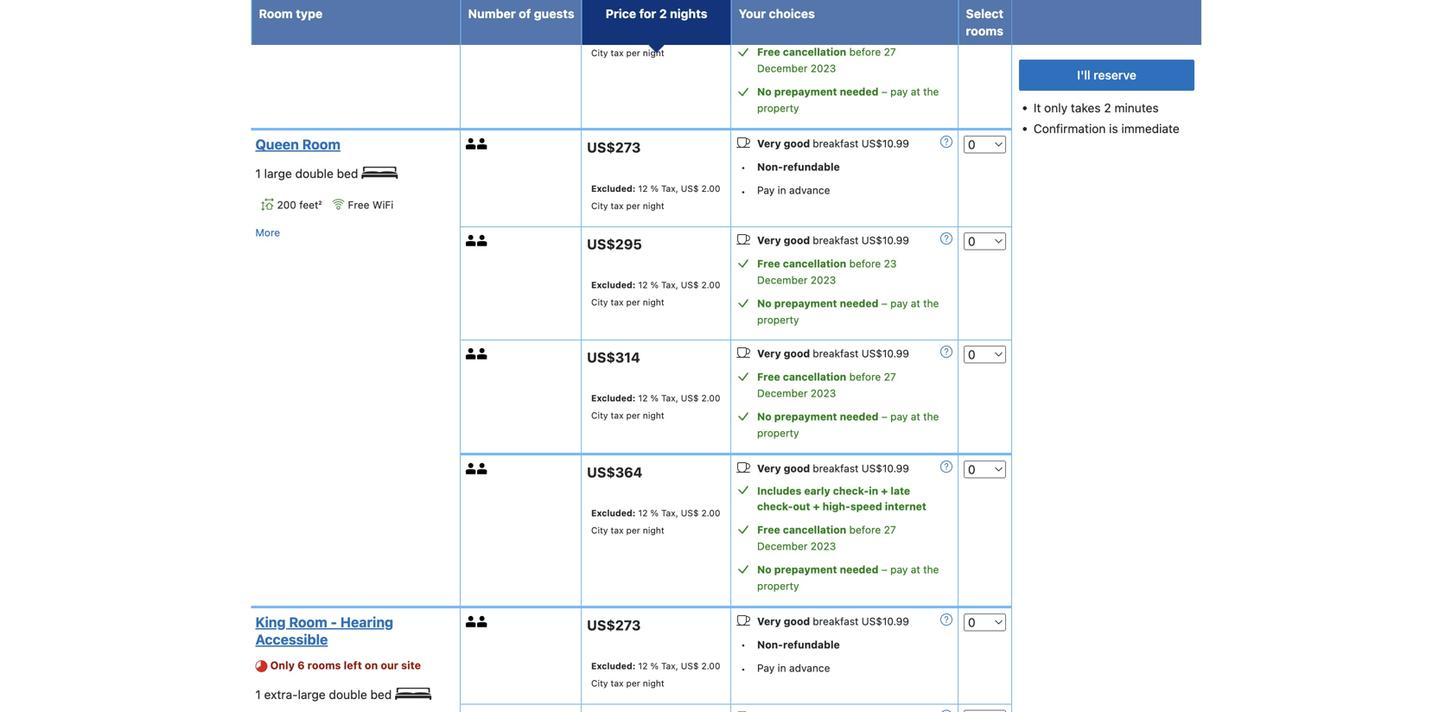 Task type: describe. For each thing, give the bounding box(es) containing it.
5 breakfast from the top
[[813, 616, 859, 628]]

1 very from the top
[[757, 138, 781, 150]]

1 2.00 from the top
[[702, 30, 721, 40]]

refundable for queen room
[[783, 161, 840, 173]]

2 pay from the top
[[891, 297, 908, 309]]

1 vertical spatial large
[[298, 688, 326, 702]]

us$314
[[587, 349, 641, 366]]

1 per from the top
[[626, 47, 641, 58]]

us$273 for king room - hearing accessible
[[587, 617, 641, 634]]

3 no prepayment needed from the top
[[757, 411, 879, 423]]

2 city from the top
[[591, 200, 608, 211]]

more
[[256, 227, 280, 239]]

3 – pay at the property from the top
[[757, 411, 939, 439]]

5 tax, from the top
[[661, 508, 679, 518]]

6 per from the top
[[626, 678, 641, 689]]

1 excluded: from the top
[[591, 183, 636, 194]]

5 per from the top
[[626, 525, 641, 536]]

4 pay from the top
[[891, 564, 908, 576]]

free wifi
[[348, 199, 394, 211]]

left
[[344, 659, 362, 672]]

very for us$314
[[757, 347, 781, 360]]

6 % from the top
[[651, 661, 659, 671]]

1 property from the top
[[757, 102, 799, 114]]

5 excluded: from the top
[[591, 661, 636, 671]]

5 us$ from the top
[[681, 508, 699, 518]]

4 2.00 from the top
[[702, 393, 721, 403]]

6
[[298, 659, 305, 672]]

5 city from the top
[[591, 525, 608, 536]]

only
[[270, 659, 295, 672]]

1 speed from the top
[[851, 23, 883, 35]]

queen room link
[[256, 136, 450, 153]]

good for us$295
[[784, 234, 810, 246]]

4 no prepayment needed from the top
[[757, 564, 879, 576]]

non- for king room - hearing accessible
[[757, 639, 783, 651]]

200
[[277, 199, 296, 211]]

your
[[739, 6, 766, 21]]

4 needed from the top
[[840, 564, 879, 576]]

2 needed from the top
[[840, 297, 879, 309]]

2 27 from the top
[[884, 371, 896, 383]]

1 more details on meals and payment options image from the top
[[941, 232, 953, 245]]

extra-
[[264, 688, 298, 702]]

3 us$ from the top
[[681, 280, 699, 290]]

hearing
[[340, 614, 394, 631]]

6 night from the top
[[643, 678, 665, 689]]

4 cancellation from the top
[[783, 524, 847, 536]]

feet²
[[299, 199, 322, 211]]

queen
[[256, 136, 299, 153]]

breakfast for us$314
[[813, 347, 859, 360]]

2 before 27 december 2023 from the top
[[757, 371, 896, 399]]

very for us$364
[[757, 462, 781, 475]]

us$364
[[587, 464, 643, 481]]

type
[[296, 6, 323, 21]]

good for us$364
[[784, 462, 810, 475]]

5 good from the top
[[784, 616, 810, 628]]

1 large double bed
[[256, 167, 362, 181]]

accessible
[[256, 632, 328, 648]]

3 no from the top
[[757, 411, 772, 423]]

choices
[[769, 6, 815, 21]]

1 before 27 december 2023 from the top
[[757, 46, 896, 74]]

2 us$ from the top
[[681, 183, 699, 194]]

very good breakfast us$10.99 for us$314
[[757, 347, 910, 360]]

3 • from the top
[[741, 639, 746, 651]]

1 pay from the top
[[891, 86, 908, 98]]

site
[[401, 659, 421, 672]]

guests
[[534, 6, 575, 21]]

3 – from the top
[[882, 411, 888, 423]]

3 city from the top
[[591, 297, 608, 307]]

1 breakfast from the top
[[813, 138, 859, 150]]

0 vertical spatial large
[[264, 167, 292, 181]]

5 night from the top
[[643, 525, 665, 536]]

1 for 1 large double bed
[[256, 167, 261, 181]]

number of guests
[[468, 6, 575, 21]]

our
[[381, 659, 399, 672]]

2 inside it only takes 2 minutes confirmation is immediate
[[1105, 101, 1112, 115]]

5 12 % tax, us$ 2.00 city tax per night from the top
[[591, 508, 721, 536]]

1 late from the top
[[891, 7, 911, 19]]

before inside before 23 december 2023
[[850, 258, 881, 270]]

it
[[1034, 101, 1041, 115]]

select rooms
[[966, 6, 1004, 38]]

only 6 rooms left on our site
[[270, 659, 421, 672]]

3 2.00 from the top
[[702, 280, 721, 290]]

us$10.99 for us$295
[[862, 234, 910, 246]]

i'll reserve button
[[1019, 60, 1195, 91]]

2023 inside before 23 december 2023
[[811, 274, 836, 286]]

2 high- from the top
[[823, 501, 851, 513]]

good for us$314
[[784, 347, 810, 360]]

6 12 % tax, us$ 2.00 city tax per night from the top
[[591, 661, 721, 689]]

4 more details on meals and payment options image from the top
[[941, 710, 953, 713]]

1 • from the top
[[741, 161, 746, 173]]

minutes
[[1115, 101, 1159, 115]]

4 no from the top
[[757, 564, 772, 576]]

5 very from the top
[[757, 616, 781, 628]]

1 night from the top
[[643, 47, 665, 58]]

2 12 from the top
[[638, 183, 648, 194]]

1 – pay at the property from the top
[[757, 86, 939, 114]]

0 vertical spatial double
[[295, 167, 334, 181]]

4 – from the top
[[882, 564, 888, 576]]

of
[[519, 6, 531, 21]]

pay for queen room
[[757, 184, 775, 196]]

1 horizontal spatial bed
[[371, 688, 392, 702]]

immediate
[[1122, 121, 1180, 136]]

is
[[1110, 121, 1119, 136]]

6 tax, from the top
[[661, 661, 679, 671]]

us$273 for queen room
[[587, 139, 641, 156]]

1 vertical spatial rooms
[[308, 659, 341, 672]]

it only takes 2 minutes confirmation is immediate
[[1034, 101, 1180, 136]]

4 excluded: from the top
[[591, 508, 636, 518]]

3 december from the top
[[757, 387, 808, 399]]

3 night from the top
[[643, 297, 665, 307]]

1 out from the top
[[793, 23, 811, 35]]

6 2.00 from the top
[[702, 661, 721, 671]]

3 excluded: from the top
[[591, 393, 636, 403]]

4 tax, from the top
[[661, 393, 679, 403]]

2 includes early check-in + late check-out + high-speed internet from the top
[[757, 485, 927, 513]]

for
[[639, 6, 657, 21]]

2 speed from the top
[[851, 501, 883, 513]]

1 prepayment from the top
[[775, 86, 837, 98]]

4 before from the top
[[850, 524, 881, 536]]

1 us$10.99 from the top
[[862, 138, 910, 150]]

breakfast for us$295
[[813, 234, 859, 246]]

3 cancellation from the top
[[783, 371, 847, 383]]

1 high- from the top
[[823, 23, 851, 35]]

room for queen
[[302, 136, 341, 153]]

1 extra-large double bed
[[256, 688, 395, 702]]

1 tax from the top
[[611, 47, 624, 58]]

4 night from the top
[[643, 410, 665, 421]]

2 at from the top
[[911, 297, 921, 309]]

2 more details on meals and payment options image from the top
[[941, 346, 953, 358]]

3 2023 from the top
[[811, 387, 836, 399]]

king room - hearing accessible link
[[256, 614, 450, 648]]

pay in advance for king room - hearing accessible
[[757, 662, 831, 674]]



Task type: vqa. For each thing, say whether or not it's contained in the screenshot.
middle ,
no



Task type: locate. For each thing, give the bounding box(es) containing it.
very good breakfast us$10.99 for us$364
[[757, 462, 910, 475]]

1 for 1 extra-large double bed
[[256, 688, 261, 702]]

room left type
[[259, 6, 293, 21]]

1 non- from the top
[[757, 161, 783, 173]]

%
[[651, 30, 659, 40], [651, 183, 659, 194], [651, 280, 659, 290], [651, 393, 659, 403], [651, 508, 659, 518], [651, 661, 659, 671]]

4 2023 from the top
[[811, 540, 836, 552]]

property
[[757, 102, 799, 114], [757, 314, 799, 326], [757, 427, 799, 439], [757, 580, 799, 592]]

4 free cancellation from the top
[[757, 524, 847, 536]]

check-
[[833, 7, 869, 19], [757, 23, 793, 35], [833, 485, 869, 497], [757, 501, 793, 513]]

before 23 december 2023
[[757, 258, 897, 286]]

2.00
[[702, 30, 721, 40], [702, 183, 721, 194], [702, 280, 721, 290], [702, 393, 721, 403], [702, 508, 721, 518], [702, 661, 721, 671]]

in
[[869, 7, 879, 19], [778, 184, 787, 196], [869, 485, 879, 497], [778, 662, 787, 674]]

1 includes from the top
[[757, 7, 802, 19]]

wifi
[[373, 199, 394, 211]]

us$
[[681, 30, 699, 40], [681, 183, 699, 194], [681, 280, 699, 290], [681, 393, 699, 403], [681, 508, 699, 518], [681, 661, 699, 671]]

occupancy image
[[466, 235, 477, 246], [466, 348, 477, 360], [477, 348, 488, 360], [466, 463, 477, 475], [477, 463, 488, 475], [466, 616, 477, 628]]

2 right for
[[660, 6, 667, 21]]

3 very good breakfast us$10.99 from the top
[[757, 347, 910, 360]]

2 property from the top
[[757, 314, 799, 326]]

before 27 december 2023
[[757, 46, 896, 74], [757, 371, 896, 399], [757, 524, 896, 552]]

3 before from the top
[[850, 371, 881, 383]]

good
[[784, 138, 810, 150], [784, 234, 810, 246], [784, 347, 810, 360], [784, 462, 810, 475], [784, 616, 810, 628]]

non-refundable
[[757, 161, 840, 173], [757, 639, 840, 651]]

1 early from the top
[[805, 7, 831, 19]]

very good breakfast us$10.99
[[757, 138, 910, 150], [757, 234, 910, 246], [757, 347, 910, 360], [757, 462, 910, 475], [757, 616, 910, 628]]

1 vertical spatial 27
[[884, 371, 896, 383]]

5 % from the top
[[651, 508, 659, 518]]

2 december from the top
[[757, 274, 808, 286]]

1 vertical spatial pay
[[757, 662, 775, 674]]

0 horizontal spatial 2
[[660, 6, 667, 21]]

double up feet²
[[295, 167, 334, 181]]

very for us$295
[[757, 234, 781, 246]]

1 vertical spatial non-refundable
[[757, 639, 840, 651]]

prepayment
[[775, 86, 837, 98], [775, 297, 837, 309], [775, 411, 837, 423], [775, 564, 837, 576]]

2 good from the top
[[784, 234, 810, 246]]

3 12 from the top
[[638, 280, 648, 290]]

on
[[365, 659, 378, 672]]

your choices
[[739, 6, 815, 21]]

•
[[741, 161, 746, 173], [741, 185, 746, 198], [741, 639, 746, 651], [741, 663, 746, 675]]

speed
[[851, 23, 883, 35], [851, 501, 883, 513]]

0 vertical spatial before 27 december 2023
[[757, 46, 896, 74]]

-
[[331, 614, 337, 631]]

1 horizontal spatial rooms
[[966, 24, 1004, 38]]

0 vertical spatial speed
[[851, 23, 883, 35]]

1 2023 from the top
[[811, 62, 836, 74]]

1 vertical spatial 2
[[1105, 101, 1112, 115]]

1 vertical spatial us$273
[[587, 617, 641, 634]]

more details on meals and payment options image for non-refundable
[[941, 136, 953, 148]]

us$295
[[587, 236, 642, 253]]

2 – from the top
[[882, 297, 888, 309]]

non- for queen room
[[757, 161, 783, 173]]

2 includes from the top
[[757, 485, 802, 497]]

1 tax, from the top
[[661, 30, 679, 40]]

number
[[468, 6, 516, 21]]

2 very good breakfast us$10.99 from the top
[[757, 234, 910, 246]]

internet
[[885, 23, 927, 35], [885, 501, 927, 513]]

room up the 1 large double bed
[[302, 136, 341, 153]]

large down 6
[[298, 688, 326, 702]]

pay for king room - hearing accessible
[[757, 662, 775, 674]]

1 left extra- at the left bottom of the page
[[256, 688, 261, 702]]

0 vertical spatial 27
[[884, 46, 896, 58]]

breakfast for us$364
[[813, 462, 859, 475]]

1 vertical spatial internet
[[885, 501, 927, 513]]

tax,
[[661, 30, 679, 40], [661, 183, 679, 194], [661, 280, 679, 290], [661, 393, 679, 403], [661, 508, 679, 518], [661, 661, 679, 671]]

4 us$10.99 from the top
[[862, 462, 910, 475]]

0 vertical spatial early
[[805, 7, 831, 19]]

23
[[884, 258, 897, 270]]

4 tax from the top
[[611, 410, 624, 421]]

4 good from the top
[[784, 462, 810, 475]]

0 vertical spatial room
[[259, 6, 293, 21]]

12 % tax, us$ 2.00 city tax per night
[[591, 30, 721, 58], [591, 183, 721, 211], [591, 280, 721, 307], [591, 393, 721, 421], [591, 508, 721, 536], [591, 661, 721, 689]]

2
[[660, 6, 667, 21], [1105, 101, 1112, 115]]

refundable for king room - hearing accessible
[[783, 639, 840, 651]]

1 refundable from the top
[[783, 161, 840, 173]]

2 12 % tax, us$ 2.00 city tax per night from the top
[[591, 183, 721, 211]]

0 vertical spatial non-
[[757, 161, 783, 173]]

3 needed from the top
[[840, 411, 879, 423]]

4 – pay at the property from the top
[[757, 564, 939, 592]]

confirmation
[[1034, 121, 1106, 136]]

0 vertical spatial pay
[[757, 184, 775, 196]]

2 cancellation from the top
[[783, 258, 847, 270]]

late
[[891, 7, 911, 19], [891, 485, 911, 497]]

0 vertical spatial 1
[[256, 167, 261, 181]]

2 free cancellation from the top
[[757, 258, 847, 270]]

6 12 from the top
[[638, 661, 648, 671]]

1 vertical spatial pay in advance
[[757, 662, 831, 674]]

1 12 % tax, us$ 2.00 city tax per night from the top
[[591, 30, 721, 58]]

very
[[757, 138, 781, 150], [757, 234, 781, 246], [757, 347, 781, 360], [757, 462, 781, 475], [757, 616, 781, 628]]

more details on meals and payment options image
[[941, 232, 953, 245], [941, 346, 953, 358], [941, 614, 953, 626], [941, 710, 953, 713]]

1 us$ from the top
[[681, 30, 699, 40]]

+
[[881, 7, 888, 19], [813, 23, 820, 35], [881, 485, 888, 497], [813, 501, 820, 513]]

0 vertical spatial 2
[[660, 6, 667, 21]]

1 vertical spatial out
[[793, 501, 811, 513]]

nights
[[670, 6, 708, 21]]

room up accessible
[[289, 614, 327, 631]]

3 more details on meals and payment options image from the top
[[941, 614, 953, 626]]

0 horizontal spatial large
[[264, 167, 292, 181]]

2 vertical spatial 27
[[884, 524, 896, 536]]

room inside king room - hearing accessible
[[289, 614, 327, 631]]

1 vertical spatial advance
[[789, 662, 831, 674]]

2 non-refundable from the top
[[757, 639, 840, 651]]

december inside before 23 december 2023
[[757, 274, 808, 286]]

2 tax, from the top
[[661, 183, 679, 194]]

4 12 from the top
[[638, 393, 648, 403]]

early
[[805, 7, 831, 19], [805, 485, 831, 497]]

200 feet²
[[277, 199, 322, 211]]

3 % from the top
[[651, 280, 659, 290]]

free cancellation
[[757, 46, 847, 58], [757, 258, 847, 270], [757, 371, 847, 383], [757, 524, 847, 536]]

takes
[[1071, 101, 1101, 115]]

0 vertical spatial high-
[[823, 23, 851, 35]]

rooms down "select"
[[966, 24, 1004, 38]]

king room - hearing accessible
[[256, 614, 394, 648]]

4 at from the top
[[911, 564, 921, 576]]

pay
[[757, 184, 775, 196], [757, 662, 775, 674]]

4 prepayment from the top
[[775, 564, 837, 576]]

pay
[[891, 86, 908, 98], [891, 297, 908, 309], [891, 411, 908, 423], [891, 564, 908, 576]]

king
[[256, 614, 286, 631]]

0 vertical spatial more details on meals and payment options image
[[941, 136, 953, 148]]

double down only 6 rooms left on our site at the left of the page
[[329, 688, 367, 702]]

4 % from the top
[[651, 393, 659, 403]]

2 no prepayment needed from the top
[[757, 297, 879, 309]]

2 refundable from the top
[[783, 639, 840, 651]]

0 vertical spatial advance
[[789, 184, 831, 196]]

1
[[256, 167, 261, 181], [256, 688, 261, 702]]

rooms inside select rooms
[[966, 24, 1004, 38]]

very good breakfast us$10.99 for us$295
[[757, 234, 910, 246]]

1 internet from the top
[[885, 23, 927, 35]]

large down queen
[[264, 167, 292, 181]]

1 cancellation from the top
[[783, 46, 847, 58]]

non-refundable for queen room
[[757, 161, 840, 173]]

1 vertical spatial refundable
[[783, 639, 840, 651]]

1 vertical spatial includes
[[757, 485, 802, 497]]

0 vertical spatial refundable
[[783, 161, 840, 173]]

room
[[259, 6, 293, 21], [302, 136, 341, 153], [289, 614, 327, 631]]

select
[[966, 6, 1004, 21]]

no
[[757, 86, 772, 98], [757, 297, 772, 309], [757, 411, 772, 423], [757, 564, 772, 576]]

large
[[264, 167, 292, 181], [298, 688, 326, 702]]

2 late from the top
[[891, 485, 911, 497]]

room for king
[[289, 614, 327, 631]]

1 vertical spatial early
[[805, 485, 831, 497]]

room type
[[259, 6, 323, 21]]

pay in advance for queen room
[[757, 184, 831, 196]]

4 very from the top
[[757, 462, 781, 475]]

high-
[[823, 23, 851, 35], [823, 501, 851, 513]]

0 vertical spatial non-refundable
[[757, 161, 840, 173]]

2 • from the top
[[741, 185, 746, 198]]

2 – pay at the property from the top
[[757, 297, 939, 326]]

needed
[[840, 86, 879, 98], [840, 297, 879, 309], [840, 411, 879, 423], [840, 564, 879, 576]]

2 out from the top
[[793, 501, 811, 513]]

us$10.99 for us$314
[[862, 347, 910, 360]]

1 1 from the top
[[256, 167, 261, 181]]

occupancy image
[[466, 138, 477, 150], [477, 138, 488, 150], [477, 235, 488, 246], [477, 616, 488, 628]]

0 vertical spatial bed
[[337, 167, 358, 181]]

3 per from the top
[[626, 297, 641, 307]]

us$10.99
[[862, 138, 910, 150], [862, 234, 910, 246], [862, 347, 910, 360], [862, 462, 910, 475], [862, 616, 910, 628]]

december
[[757, 62, 808, 74], [757, 274, 808, 286], [757, 387, 808, 399], [757, 540, 808, 552]]

2 vertical spatial room
[[289, 614, 327, 631]]

bed down our
[[371, 688, 392, 702]]

1 vertical spatial bed
[[371, 688, 392, 702]]

bed
[[337, 167, 358, 181], [371, 688, 392, 702]]

0 vertical spatial internet
[[885, 23, 927, 35]]

2 2023 from the top
[[811, 274, 836, 286]]

1 horizontal spatial 2
[[1105, 101, 1112, 115]]

rooms right 6
[[308, 659, 341, 672]]

includes
[[757, 7, 802, 19], [757, 485, 802, 497]]

the
[[924, 86, 939, 98], [924, 297, 939, 309], [924, 411, 939, 423], [924, 564, 939, 576]]

0 vertical spatial includes early check-in + late check-out + high-speed internet
[[757, 7, 927, 35]]

i'll reserve
[[1078, 68, 1137, 82]]

1 the from the top
[[924, 86, 939, 98]]

1 december from the top
[[757, 62, 808, 74]]

price for 2 nights
[[606, 6, 708, 21]]

0 vertical spatial us$273
[[587, 139, 641, 156]]

us$273
[[587, 139, 641, 156], [587, 617, 641, 634]]

at
[[911, 86, 921, 98], [911, 297, 921, 309], [911, 411, 921, 423], [911, 564, 921, 576]]

4 property from the top
[[757, 580, 799, 592]]

0 horizontal spatial rooms
[[308, 659, 341, 672]]

2 night from the top
[[643, 200, 665, 211]]

us$10.99 for us$364
[[862, 462, 910, 475]]

more details on meals and payment options image
[[941, 136, 953, 148], [941, 461, 953, 473]]

2 pay from the top
[[757, 662, 775, 674]]

more link
[[256, 224, 280, 241]]

1 horizontal spatial large
[[298, 688, 326, 702]]

0 vertical spatial rooms
[[966, 24, 1004, 38]]

out
[[793, 23, 811, 35], [793, 501, 811, 513]]

non-
[[757, 161, 783, 173], [757, 639, 783, 651]]

1 – from the top
[[882, 86, 888, 98]]

city
[[591, 47, 608, 58], [591, 200, 608, 211], [591, 297, 608, 307], [591, 410, 608, 421], [591, 525, 608, 536], [591, 678, 608, 689]]

1 at from the top
[[911, 86, 921, 98]]

1 vertical spatial room
[[302, 136, 341, 153]]

excluded:
[[591, 183, 636, 194], [591, 280, 636, 290], [591, 393, 636, 403], [591, 508, 636, 518], [591, 661, 636, 671]]

1 includes early check-in + late check-out + high-speed internet from the top
[[757, 7, 927, 35]]

1 vertical spatial late
[[891, 485, 911, 497]]

4 • from the top
[[741, 663, 746, 675]]

3 property from the top
[[757, 427, 799, 439]]

1 % from the top
[[651, 30, 659, 40]]

– pay at the property
[[757, 86, 939, 114], [757, 297, 939, 326], [757, 411, 939, 439], [757, 564, 939, 592]]

night
[[643, 47, 665, 58], [643, 200, 665, 211], [643, 297, 665, 307], [643, 410, 665, 421], [643, 525, 665, 536], [643, 678, 665, 689]]

4 the from the top
[[924, 564, 939, 576]]

more details on meals and payment options image for includes early check-in + late check-out + high-speed internet
[[941, 461, 953, 473]]

2 tax from the top
[[611, 200, 624, 211]]

0 vertical spatial pay in advance
[[757, 184, 831, 196]]

no prepayment needed
[[757, 86, 879, 98], [757, 297, 879, 309], [757, 411, 879, 423], [757, 564, 879, 576]]

1 vertical spatial double
[[329, 688, 367, 702]]

1 vertical spatial speed
[[851, 501, 883, 513]]

4 december from the top
[[757, 540, 808, 552]]

2 up is
[[1105, 101, 1112, 115]]

1 us$273 from the top
[[587, 139, 641, 156]]

advance for king room - hearing accessible
[[789, 662, 831, 674]]

includes early check-in + late check-out + high-speed internet
[[757, 7, 927, 35], [757, 485, 927, 513]]

3 prepayment from the top
[[775, 411, 837, 423]]

advance for queen room
[[789, 184, 831, 196]]

cancellation
[[783, 46, 847, 58], [783, 258, 847, 270], [783, 371, 847, 383], [783, 524, 847, 536]]

2 advance from the top
[[789, 662, 831, 674]]

bed down "queen room" link
[[337, 167, 358, 181]]

1 vertical spatial 1
[[256, 688, 261, 702]]

2 vertical spatial before 27 december 2023
[[757, 524, 896, 552]]

2 the from the top
[[924, 297, 939, 309]]

5 very good breakfast us$10.99 from the top
[[757, 616, 910, 628]]

0 vertical spatial out
[[793, 23, 811, 35]]

2023
[[811, 62, 836, 74], [811, 274, 836, 286], [811, 387, 836, 399], [811, 540, 836, 552]]

advance
[[789, 184, 831, 196], [789, 662, 831, 674]]

3 pay from the top
[[891, 411, 908, 423]]

0 horizontal spatial bed
[[337, 167, 358, 181]]

1 advance from the top
[[789, 184, 831, 196]]

pay in advance
[[757, 184, 831, 196], [757, 662, 831, 674]]

price
[[606, 6, 637, 21]]

0 vertical spatial includes
[[757, 7, 802, 19]]

1 vertical spatial more details on meals and payment options image
[[941, 461, 953, 473]]

3 very from the top
[[757, 347, 781, 360]]

1 pay in advance from the top
[[757, 184, 831, 196]]

queen room
[[256, 136, 341, 153]]

27
[[884, 46, 896, 58], [884, 371, 896, 383], [884, 524, 896, 536]]

2 excluded: from the top
[[591, 280, 636, 290]]

1 more details on meals and payment options image from the top
[[941, 136, 953, 148]]

1 no from the top
[[757, 86, 772, 98]]

1 vertical spatial before 27 december 2023
[[757, 371, 896, 399]]

1 down queen
[[256, 167, 261, 181]]

non-refundable for king room - hearing accessible
[[757, 639, 840, 651]]

1 vertical spatial high-
[[823, 501, 851, 513]]

3 good from the top
[[784, 347, 810, 360]]

12
[[638, 30, 648, 40], [638, 183, 648, 194], [638, 280, 648, 290], [638, 393, 648, 403], [638, 508, 648, 518], [638, 661, 648, 671]]

1 vertical spatial includes early check-in + late check-out + high-speed internet
[[757, 485, 927, 513]]

1 vertical spatial non-
[[757, 639, 783, 651]]

only
[[1045, 101, 1068, 115]]

0 vertical spatial late
[[891, 7, 911, 19]]



